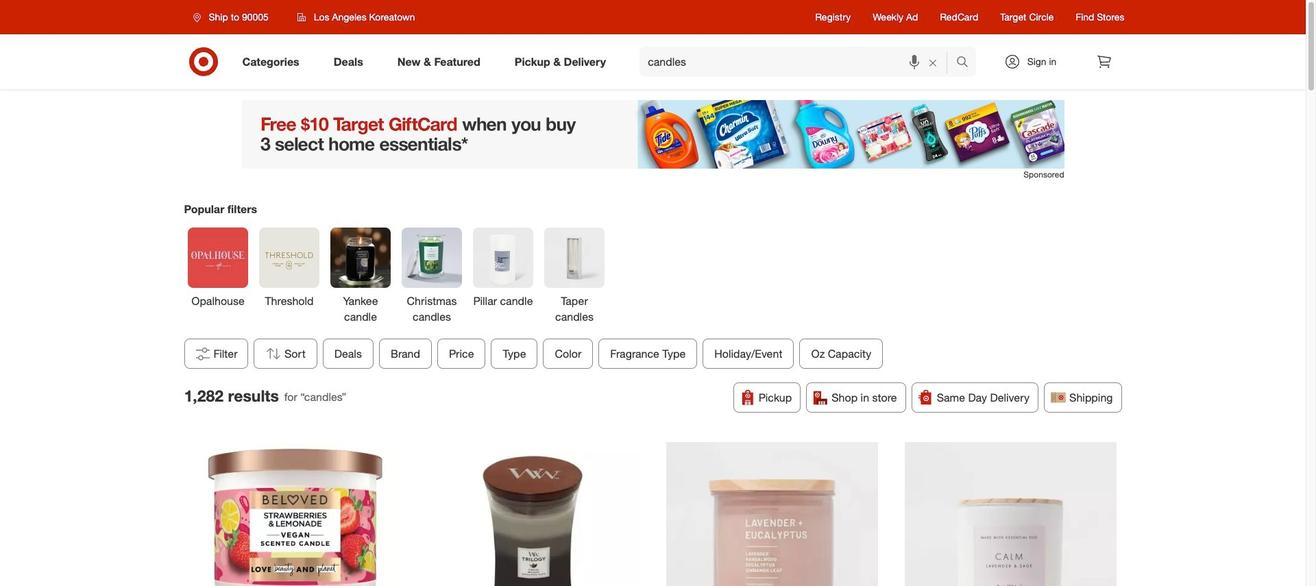 Task type: vqa. For each thing, say whether or not it's contained in the screenshot.
Advertisement element
yes



Task type: locate. For each thing, give the bounding box(es) containing it.
21.5oz large hourglass jar candle warm woods trilogy - woodwick image
[[428, 443, 640, 586], [428, 443, 640, 586]]

What can we help you find? suggestions appear below search field
[[640, 47, 960, 77]]

tinted glass lavender + eucalyptus jar candle light pink - threshold™ image
[[667, 443, 879, 586], [667, 443, 879, 586]]

wood lidded glass wellness calm candle - threshold™ image
[[905, 443, 1117, 586], [905, 443, 1117, 586]]

beloved 2-wick candle strawberries & lemonade - 11.5oz image
[[189, 443, 401, 586], [189, 443, 401, 586]]

advertisement element
[[242, 100, 1065, 169]]



